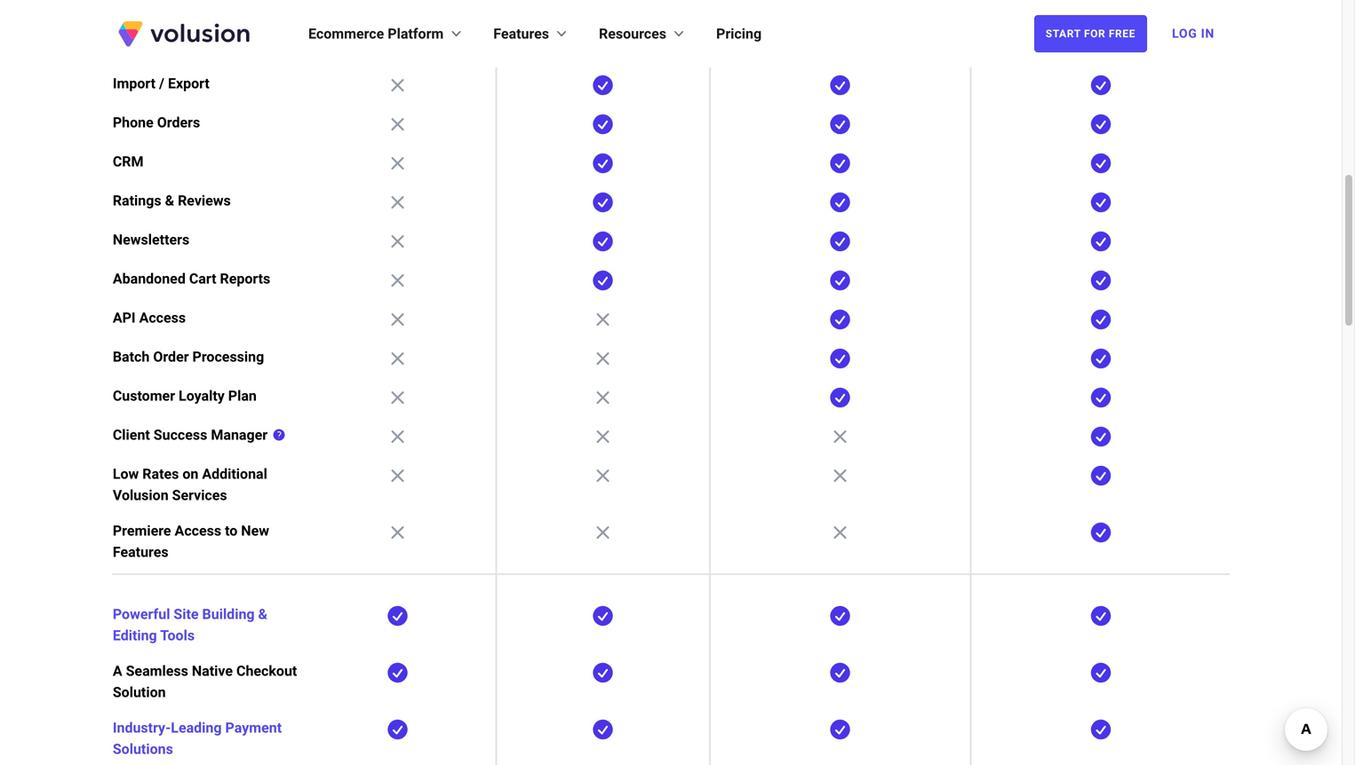 Task type: describe. For each thing, give the bounding box(es) containing it.
client success manager
[[113, 427, 268, 444]]

to
[[225, 523, 238, 540]]

reports
[[220, 271, 270, 287]]

powerful site building & editing tools link
[[113, 606, 267, 645]]

order
[[153, 349, 189, 366]]

success
[[154, 427, 207, 444]]

ecommerce platform
[[308, 25, 444, 42]]

ratings & reviews
[[113, 192, 231, 209]]

platform
[[388, 25, 444, 42]]

manager
[[211, 427, 268, 444]]

rates
[[142, 466, 179, 483]]

loyalty
[[179, 388, 225, 405]]

phone
[[113, 114, 154, 131]]

powerful
[[113, 606, 170, 623]]

plan
[[228, 388, 257, 405]]

access for api
[[139, 310, 186, 327]]

free
[[1109, 28, 1136, 40]]

editing
[[113, 628, 157, 645]]

api
[[113, 310, 136, 327]]

start for free link
[[1034, 15, 1147, 52]]

solutions
[[113, 742, 173, 758]]

new
[[241, 523, 269, 540]]

ecommerce platform button
[[308, 23, 465, 44]]

client
[[113, 427, 150, 444]]

resources
[[599, 25, 666, 42]]

log in link
[[1161, 14, 1225, 53]]

batch order processing
[[113, 349, 264, 366]]

processing
[[192, 349, 264, 366]]

low rates on additional volusion services
[[113, 466, 267, 504]]

customer
[[113, 388, 175, 405]]

api access
[[113, 310, 186, 327]]

features inside dropdown button
[[493, 25, 549, 42]]

& inside powerful site building & editing tools
[[258, 606, 267, 623]]

phone orders
[[113, 114, 200, 131]]

ratings
[[113, 192, 161, 209]]

cart
[[189, 271, 216, 287]]

resources button
[[599, 23, 688, 44]]

low
[[113, 466, 139, 483]]

pricing link
[[716, 23, 762, 44]]

features button
[[493, 23, 571, 44]]

reviews
[[178, 192, 231, 209]]

additional
[[202, 466, 267, 483]]

import
[[113, 75, 156, 92]]



Task type: vqa. For each thing, say whether or not it's contained in the screenshot.
"Batch Order Processing"
yes



Task type: locate. For each thing, give the bounding box(es) containing it.
1 horizontal spatial features
[[493, 25, 549, 42]]

on
[[182, 466, 198, 483]]

/
[[159, 75, 164, 92]]

1 vertical spatial &
[[258, 606, 267, 623]]

1 horizontal spatial &
[[258, 606, 267, 623]]

&
[[165, 192, 174, 209], [258, 606, 267, 623]]

features inside premiere access to new features
[[113, 544, 168, 561]]

start
[[1046, 28, 1081, 40]]

for
[[1084, 28, 1106, 40]]

access right api
[[139, 310, 186, 327]]

& right ratings
[[165, 192, 174, 209]]

orders
[[157, 114, 200, 131]]

native
[[192, 663, 233, 680]]

industry-leading payment solutions
[[113, 720, 282, 758]]

newsletters
[[113, 231, 189, 248]]

batch
[[113, 349, 150, 366]]

crm
[[113, 153, 144, 170]]

start for free
[[1046, 28, 1136, 40]]

access inside premiere access to new features
[[175, 523, 221, 540]]

premiere
[[113, 523, 171, 540]]

tools
[[160, 628, 195, 645]]

0 horizontal spatial &
[[165, 192, 174, 209]]

1 vertical spatial features
[[113, 544, 168, 561]]

volusion
[[113, 487, 169, 504]]

log in
[[1172, 26, 1215, 41]]

1 vertical spatial access
[[175, 523, 221, 540]]

export
[[168, 75, 210, 92]]

site
[[174, 606, 199, 623]]

access for premiere
[[175, 523, 221, 540]]

0 vertical spatial features
[[493, 25, 549, 42]]

import / export
[[113, 75, 210, 92]]

0 horizontal spatial features
[[113, 544, 168, 561]]

industry-
[[113, 720, 171, 737]]

0 vertical spatial &
[[165, 192, 174, 209]]

abandoned cart reports
[[113, 271, 270, 287]]

in
[[1201, 26, 1215, 41]]

premiere access to new features
[[113, 523, 269, 561]]

leading
[[171, 720, 222, 737]]

log
[[1172, 26, 1197, 41]]

building
[[202, 606, 255, 623]]

payment
[[225, 720, 282, 737]]

industry-leading payment solutions link
[[113, 720, 282, 758]]

features
[[493, 25, 549, 42], [113, 544, 168, 561]]

checkout
[[236, 663, 297, 680]]

a seamless native checkout solution
[[113, 663, 297, 702]]

ecommerce
[[308, 25, 384, 42]]

access
[[139, 310, 186, 327], [175, 523, 221, 540]]

a
[[113, 663, 122, 680]]

services
[[172, 487, 227, 504]]

pricing
[[716, 25, 762, 42]]

& right 'building'
[[258, 606, 267, 623]]

abandoned
[[113, 271, 186, 287]]

customer loyalty plan
[[113, 388, 257, 405]]

0 vertical spatial access
[[139, 310, 186, 327]]

powerful site building & editing tools
[[113, 606, 267, 645]]

solution
[[113, 685, 166, 702]]

access left to
[[175, 523, 221, 540]]

seamless
[[126, 663, 188, 680]]



